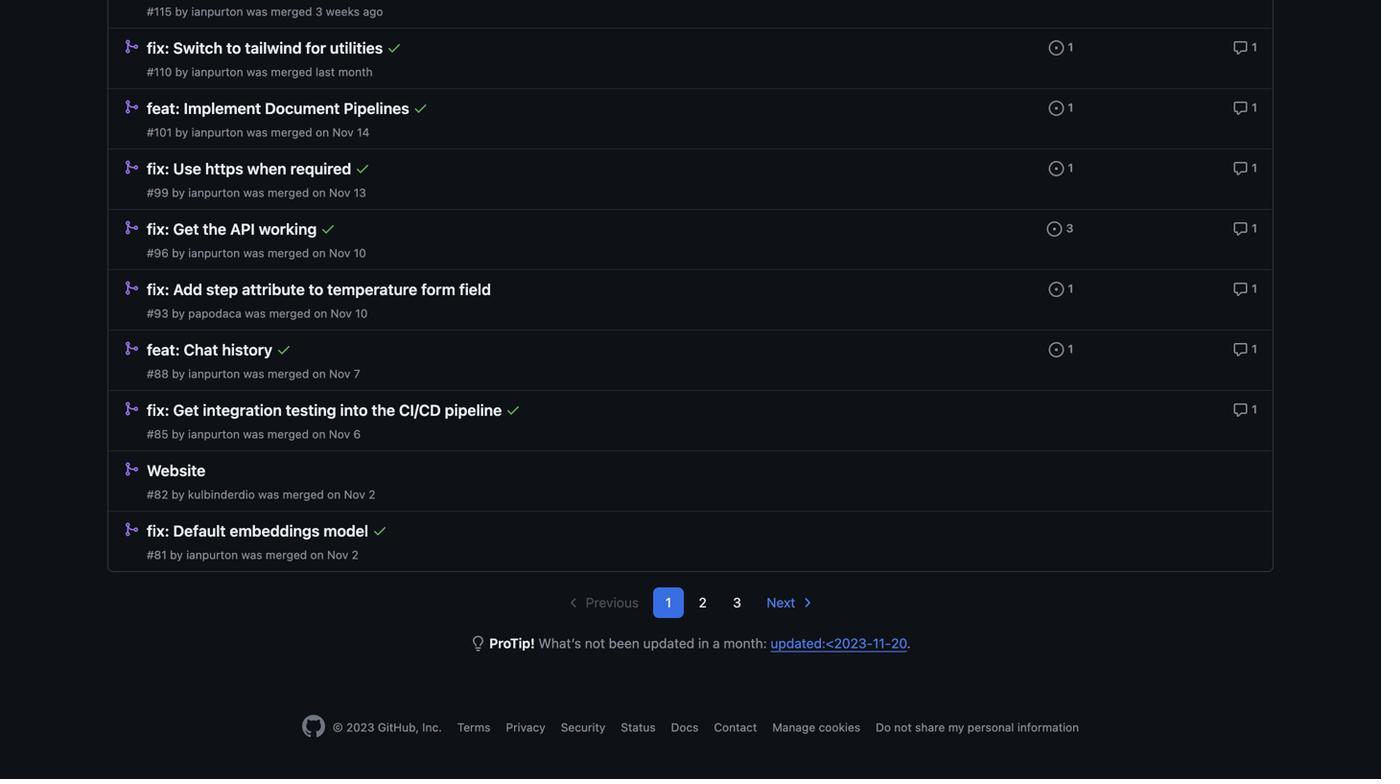 Task type: vqa. For each thing, say whether or not it's contained in the screenshot.


Task type: describe. For each thing, give the bounding box(es) containing it.
was for embeddings
[[241, 549, 262, 562]]

a
[[713, 636, 720, 652]]

implement
[[184, 99, 261, 118]]

document
[[265, 99, 340, 118]]

pagination navigation
[[556, 588, 825, 619]]

merged pull request image for fix: default embeddings model
[[124, 522, 139, 538]]

use
[[173, 160, 201, 178]]

was for history
[[243, 367, 264, 381]]

#99             by ianpurton was merged on nov 13
[[147, 186, 366, 200]]

ianpurton link for integration
[[188, 428, 240, 441]]

fix: default embeddings model
[[147, 522, 368, 541]]

website #82             by kulbinderdio was merged on nov 2
[[147, 462, 376, 502]]

merged pull request image for website
[[124, 462, 139, 477]]

on for history
[[312, 367, 326, 381]]

tailwind
[[245, 39, 302, 57]]

merged pull request element for fix: add step attribute to temperature form field
[[124, 280, 139, 296]]

13
[[354, 186, 366, 200]]

merged pull request image for fix: add step attribute to temperature form field
[[124, 281, 139, 296]]

on for document
[[316, 126, 329, 139]]

https
[[205, 160, 243, 178]]

manage cookies button
[[773, 719, 861, 737]]

switch
[[173, 39, 223, 57]]

do not share my personal information button
[[876, 719, 1079, 737]]

#110             by ianpurton was merged last month
[[147, 65, 373, 79]]

attribute
[[242, 281, 305, 299]]

1 for pipelines issue opened image
[[1068, 101, 1074, 114]]

fix: switch to tailwind for utilities
[[147, 39, 383, 57]]

api
[[230, 220, 255, 238]]

#81
[[147, 549, 167, 562]]

by for fix: switch to tailwind for utilities
[[175, 65, 188, 79]]

fix: use https when required
[[147, 160, 351, 178]]

0 vertical spatial 10
[[354, 247, 366, 260]]

share
[[915, 721, 945, 735]]

feat: implement document pipelines
[[147, 99, 409, 118]]

ianpurton link for to
[[192, 65, 243, 79]]

docs
[[671, 721, 699, 735]]

was for integration
[[243, 428, 264, 441]]

#115
[[147, 5, 172, 18]]

1 for comment icon related to fix: get the api working
[[1252, 222, 1258, 235]]

contact
[[714, 721, 757, 735]]

embeddings
[[230, 522, 320, 541]]

11-
[[873, 636, 891, 652]]

#101
[[147, 126, 172, 139]]

issue opened image inside '3 issues' element
[[1047, 221, 1063, 237]]

by for feat: implement document pipelines
[[175, 126, 188, 139]]

ianpurton for embeddings
[[186, 549, 238, 562]]

merged pull request image for fix: use https when required
[[124, 160, 139, 175]]

merged inside fix: add step attribute to temperature form field #93             by papodaca was merged on nov 10
[[269, 307, 311, 320]]

ianpurton link for document
[[192, 126, 243, 139]]

temperature
[[327, 281, 417, 299]]

was for document
[[247, 126, 268, 139]]

1 for 2nd comment image from the top of the page
[[1252, 101, 1258, 114]]

0 horizontal spatial the
[[203, 220, 226, 238]]

#96             by ianpurton was merged on nov 10
[[147, 247, 366, 260]]

nov for document
[[332, 126, 354, 139]]

manage
[[773, 721, 816, 735]]

by right #115
[[175, 5, 188, 18]]

when
[[247, 160, 287, 178]]

ianpurton for to
[[192, 65, 243, 79]]

ianpurton up switch
[[191, 5, 243, 18]]

on for embeddings
[[310, 549, 324, 562]]

success: deployed successfully image for feat: implement document pipelines
[[413, 101, 428, 116]]

merged pull request element for fix: switch to tailwind for utilities
[[124, 38, 139, 54]]

personal
[[968, 721, 1014, 735]]

fix: for fix: use https when required
[[147, 160, 169, 178]]

#99
[[147, 186, 169, 200]]

3 issue opened image from the top
[[1049, 342, 1064, 358]]

status
[[621, 721, 656, 735]]

merged pull request image for fix: get the api working
[[124, 220, 139, 236]]

on for integration
[[312, 428, 326, 441]]

docs link
[[671, 721, 699, 735]]

in
[[698, 636, 709, 652]]

#85             by ianpurton was merged on nov 6
[[147, 428, 361, 441]]

fix: add step attribute to temperature form field link
[[147, 281, 491, 299]]

merged pull request element for fix: get the api working
[[124, 220, 139, 236]]

do
[[876, 721, 891, 735]]

month
[[338, 65, 373, 79]]

1 for issue opened image associated with when
[[1068, 161, 1074, 175]]

papodaca link
[[188, 307, 242, 320]]

nov for embeddings
[[327, 549, 348, 562]]

ianpurton for https
[[188, 186, 240, 200]]

been
[[609, 636, 640, 652]]

on inside fix: add step attribute to temperature form field #93             by papodaca was merged on nov 10
[[314, 307, 327, 320]]

#81             by ianpurton was merged on nov 2
[[147, 549, 359, 562]]

2 link
[[688, 588, 718, 619]]

merged for https
[[268, 186, 309, 200]]

by for fix: use https when required
[[172, 186, 185, 200]]

ianpurton for the
[[188, 247, 240, 260]]

#85
[[147, 428, 168, 441]]

add
[[173, 281, 202, 299]]

1 for fourth comment image from the top of the page
[[1252, 282, 1258, 295]]

feat: implement document pipelines link
[[147, 99, 409, 118]]

utilities
[[330, 39, 383, 57]]

merged for embeddings
[[266, 549, 307, 562]]

inc.
[[422, 721, 442, 735]]

merged pull request element for fix: default embeddings model
[[124, 522, 139, 538]]

weeks
[[326, 5, 360, 18]]

©
[[333, 721, 343, 735]]

20
[[891, 636, 907, 652]]

comment image for fix: get the api working
[[1233, 221, 1248, 237]]

1 for comment image associated with into
[[1252, 403, 1258, 416]]

1 vertical spatial 3
[[1066, 222, 1074, 235]]

success: deployed successfully image for feat: chat history
[[276, 342, 292, 358]]

10 inside fix: add step attribute to temperature form field #93             by papodaca was merged on nov 10
[[355, 307, 368, 320]]

fix: get the api working link
[[147, 220, 317, 238]]

required
[[290, 160, 351, 178]]

merged for integration
[[267, 428, 309, 441]]

comment image for required
[[1233, 161, 1248, 176]]

protip!
[[489, 636, 535, 652]]

feat: for feat: implement document pipelines
[[147, 99, 180, 118]]

comment image for feat: chat history
[[1233, 342, 1248, 358]]

merged inside website #82             by kulbinderdio was merged on nov 2
[[283, 488, 324, 502]]

success: deployed successfully image for fix: switch to tailwind for utilities
[[387, 40, 402, 56]]

#88             by ianpurton was merged on nov 7
[[147, 367, 360, 381]]

github,
[[378, 721, 419, 735]]

feat: chat history
[[147, 341, 273, 359]]

3 link
[[722, 588, 753, 619]]

1 inside "pagination" navigation
[[666, 595, 672, 611]]

merged pull request element for fix: get integration testing into the ci/cd pipeline
[[124, 401, 139, 417]]

terms
[[457, 721, 491, 735]]

get for the
[[173, 220, 199, 238]]

pipelines
[[344, 99, 409, 118]]

success: deployed successfully image for fix: default embeddings model
[[372, 524, 387, 539]]

by for fix: get the api working
[[172, 247, 185, 260]]

#96
[[147, 247, 169, 260]]

nov for history
[[329, 367, 350, 381]]

security
[[561, 721, 606, 735]]

form
[[421, 281, 456, 299]]

ianpurton link for the
[[188, 247, 240, 260]]

1 vertical spatial the
[[372, 401, 395, 420]]



Task type: locate. For each thing, give the bounding box(es) containing it.
fix: up #99
[[147, 160, 169, 178]]

3 merged pull request image from the top
[[124, 341, 139, 356]]

5 comment image from the top
[[1233, 403, 1248, 418]]

2 fix: from the top
[[147, 160, 169, 178]]

website
[[147, 462, 206, 480]]

feat: for feat: chat history
[[147, 341, 180, 359]]

nov inside website #82             by kulbinderdio was merged on nov 2
[[344, 488, 365, 502]]

contact link
[[714, 721, 757, 735]]

2 vertical spatial 2
[[699, 595, 707, 611]]

7 merged pull request element from the top
[[124, 401, 139, 417]]

2 merged pull request image from the top
[[124, 99, 139, 115]]

success: deployed successfully image up '13' at the left of page
[[355, 161, 370, 177]]

get left api
[[173, 220, 199, 238]]

ianpurton link down the 'feat: chat history' link at the top left
[[188, 367, 240, 381]]

fix: up the "#81"
[[147, 522, 169, 541]]

1 horizontal spatial the
[[372, 401, 395, 420]]

not inside button
[[894, 721, 912, 735]]

10 up temperature
[[354, 247, 366, 260]]

ianpurton down default
[[186, 549, 238, 562]]

0 vertical spatial the
[[203, 220, 226, 238]]

by right #110 on the top left of page
[[175, 65, 188, 79]]

10 down temperature
[[355, 307, 368, 320]]

1
[[1068, 40, 1074, 54], [1252, 40, 1258, 54], [1068, 101, 1074, 114], [1252, 101, 1258, 114], [1068, 161, 1074, 175], [1252, 161, 1258, 175], [1252, 222, 1258, 235], [1068, 282, 1074, 295], [1252, 282, 1258, 295], [1068, 342, 1074, 356], [1252, 342, 1258, 356], [1252, 403, 1258, 416], [666, 595, 672, 611]]

5 fix: from the top
[[147, 401, 169, 420]]

papodaca
[[188, 307, 242, 320]]

was for https
[[243, 186, 264, 200]]

1 vertical spatial 2
[[352, 549, 359, 562]]

not right do
[[894, 721, 912, 735]]

1 feat: from the top
[[147, 99, 180, 118]]

comment image
[[1233, 221, 1248, 237], [1233, 342, 1248, 358]]

2 vertical spatial 3
[[733, 595, 741, 611]]

merged pull request element for feat: implement document pipelines
[[124, 99, 139, 115]]

on up model
[[327, 488, 341, 502]]

fix: inside fix: add step attribute to temperature form field #93             by papodaca was merged on nov 10
[[147, 281, 169, 299]]

nov
[[332, 126, 354, 139], [329, 186, 350, 200], [329, 247, 350, 260], [331, 307, 352, 320], [329, 367, 350, 381], [329, 428, 350, 441], [344, 488, 365, 502], [327, 549, 348, 562]]

nov down fix: add step attribute to temperature form field link
[[331, 307, 352, 320]]

fix: get the api working
[[147, 220, 317, 238]]

4 fix: from the top
[[147, 281, 169, 299]]

merged pull request image
[[124, 39, 139, 54], [124, 99, 139, 115], [124, 281, 139, 296], [124, 462, 139, 477]]

nov for https
[[329, 186, 350, 200]]

2 issue opened image from the top
[[1049, 161, 1064, 176]]

my
[[948, 721, 965, 735]]

4 comment image from the top
[[1233, 282, 1248, 297]]

8 merged pull request element from the top
[[124, 461, 139, 477]]

last
[[316, 65, 335, 79]]

1 for for's comment image
[[1252, 40, 1258, 54]]

7
[[354, 367, 360, 381]]

not
[[585, 636, 605, 652], [894, 721, 912, 735]]

was up embeddings
[[258, 488, 279, 502]]

14
[[357, 126, 370, 139]]

nov down model
[[327, 549, 348, 562]]

#88
[[147, 367, 169, 381]]

merged down working
[[268, 247, 309, 260]]

by right #101
[[175, 126, 188, 139]]

by right #93
[[172, 307, 185, 320]]

to up '#110             by ianpurton was merged last month'
[[226, 39, 241, 57]]

nov left 7
[[329, 367, 350, 381]]

on inside website #82             by kulbinderdio was merged on nov 2
[[327, 488, 341, 502]]

0 vertical spatial to
[[226, 39, 241, 57]]

1 horizontal spatial not
[[894, 721, 912, 735]]

on down the document
[[316, 126, 329, 139]]

feat: up #101
[[147, 99, 180, 118]]

3 comment image from the top
[[1233, 161, 1248, 176]]

on down 'fix: get integration testing into the ci/cd pipeline' link
[[312, 428, 326, 441]]

kulbinderdio link
[[188, 488, 255, 502]]

by right "#96"
[[172, 247, 185, 260]]

6 fix: from the top
[[147, 522, 169, 541]]

1 vertical spatial issue opened image
[[1049, 161, 1064, 176]]

success: deployed successfully image for fix: get integration testing into the ci/cd pipeline
[[506, 403, 521, 418]]

was down fix: switch to tailwind for utilities on the left top of the page
[[247, 65, 268, 79]]

#93
[[147, 307, 169, 320]]

fix: for fix: switch to tailwind for utilities
[[147, 39, 169, 57]]

1 issue opened image from the top
[[1049, 101, 1064, 116]]

2 inside "pagination" navigation
[[699, 595, 707, 611]]

get for integration
[[173, 401, 199, 420]]

success: deployed successfully image for fix: use https when required
[[355, 161, 370, 177]]

was down integration on the left
[[243, 428, 264, 441]]

2 merged pull request image from the top
[[124, 220, 139, 236]]

4 merged pull request image from the top
[[124, 401, 139, 417]]

ianpurton down integration on the left
[[188, 428, 240, 441]]

issue opened image
[[1049, 101, 1064, 116], [1049, 161, 1064, 176], [1049, 342, 1064, 358]]

fix: up "#96"
[[147, 220, 169, 238]]

merged for to
[[271, 65, 312, 79]]

ianpurton link up switch
[[191, 5, 243, 18]]

1 merged pull request element from the top
[[124, 38, 139, 54]]

merged down when
[[268, 186, 309, 200]]

privacy link
[[506, 721, 546, 735]]

was down history in the top of the page
[[243, 367, 264, 381]]

2 inside website #82             by kulbinderdio was merged on nov 2
[[369, 488, 376, 502]]

merged down the document
[[271, 126, 312, 139]]

success: deployed successfully image right history in the top of the page
[[276, 342, 292, 358]]

information
[[1018, 721, 1079, 735]]

1 vertical spatial get
[[173, 401, 199, 420]]

on down required in the top left of the page
[[312, 186, 326, 200]]

was
[[246, 5, 268, 18], [247, 65, 268, 79], [247, 126, 268, 139], [243, 186, 264, 200], [243, 247, 264, 260], [245, 307, 266, 320], [243, 367, 264, 381], [243, 428, 264, 441], [258, 488, 279, 502], [241, 549, 262, 562]]

security link
[[561, 721, 606, 735]]

1 vertical spatial not
[[894, 721, 912, 735]]

1 vertical spatial feat:
[[147, 341, 180, 359]]

ianpurton for document
[[192, 126, 243, 139]]

was down feat: implement document pipelines link
[[247, 126, 268, 139]]

was up fix: switch to tailwind for utilities on the left top of the page
[[246, 5, 268, 18]]

fix: use https when required link
[[147, 160, 351, 178]]

1 get from the top
[[173, 220, 199, 238]]

© 2023 github, inc.
[[333, 721, 442, 735]]

ci/cd
[[399, 401, 441, 420]]

ianpurton down switch
[[192, 65, 243, 79]]

get
[[173, 220, 199, 238], [173, 401, 199, 420]]

1 for 3rd issue opened image from the top of the page
[[1068, 342, 1074, 356]]

website link
[[147, 462, 206, 480]]

merged pull request image for feat: chat history
[[124, 341, 139, 356]]

3 merged pull request image from the top
[[124, 281, 139, 296]]

by for fix: get integration testing into the ci/cd pipeline
[[172, 428, 185, 441]]

2 feat: from the top
[[147, 341, 180, 359]]

by right #99
[[172, 186, 185, 200]]

issue opened image for when
[[1049, 161, 1064, 176]]

2 get from the top
[[173, 401, 199, 420]]

nov left 14
[[332, 126, 354, 139]]

not left been
[[585, 636, 605, 652]]

by for feat: chat history
[[172, 367, 185, 381]]

was down the attribute
[[245, 307, 266, 320]]

success: deployed successfully image right model
[[372, 524, 387, 539]]

#115             by ianpurton was merged 3 weeks ago
[[147, 5, 383, 18]]

ianpurton link down implement
[[192, 126, 243, 139]]

success: deployed successfully image right the "pipelines"
[[413, 101, 428, 116]]

was for the
[[243, 247, 264, 260]]

1 comment image from the top
[[1233, 221, 1248, 237]]

#110
[[147, 65, 172, 79]]

ianpurton
[[191, 5, 243, 18], [192, 65, 243, 79], [192, 126, 243, 139], [188, 186, 240, 200], [188, 247, 240, 260], [188, 367, 240, 381], [188, 428, 240, 441], [186, 549, 238, 562]]

was inside fix: add step attribute to temperature form field #93             by papodaca was merged on nov 10
[[245, 307, 266, 320]]

ianpurton link down default
[[186, 549, 238, 562]]

2
[[369, 488, 376, 502], [352, 549, 359, 562], [699, 595, 707, 611]]

2 horizontal spatial 3
[[1066, 222, 1074, 235]]

0 vertical spatial get
[[173, 220, 199, 238]]

feat: chat history link
[[147, 341, 273, 359]]

0 vertical spatial comment image
[[1233, 221, 1248, 237]]

what's
[[539, 636, 581, 652]]

on up 'fix: get integration testing into the ci/cd pipeline' link
[[312, 367, 326, 381]]

fix:
[[147, 39, 169, 57], [147, 160, 169, 178], [147, 220, 169, 238], [147, 281, 169, 299], [147, 401, 169, 420], [147, 522, 169, 541]]

fix: switch to tailwind for utilities link
[[147, 39, 383, 57]]

fix: for fix: add step attribute to temperature form field #93             by papodaca was merged on nov 10
[[147, 281, 169, 299]]

3 merged pull request element from the top
[[124, 159, 139, 175]]

manage cookies
[[773, 721, 861, 735]]

by inside website #82             by kulbinderdio was merged on nov 2
[[172, 488, 185, 502]]

the left api
[[203, 220, 226, 238]]

2 comment image from the top
[[1233, 342, 1248, 358]]

fix: up #93
[[147, 281, 169, 299]]

field
[[459, 281, 491, 299]]

merged pull request element
[[124, 38, 139, 54], [124, 99, 139, 115], [124, 159, 139, 175], [124, 220, 139, 236], [124, 280, 139, 296], [124, 341, 139, 356], [124, 401, 139, 417], [124, 461, 139, 477], [124, 522, 139, 538]]

fix: default embeddings model link
[[147, 522, 368, 541]]

nov inside fix: add step attribute to temperature form field #93             by papodaca was merged on nov 10
[[331, 307, 352, 320]]

merged for the
[[268, 247, 309, 260]]

on
[[316, 126, 329, 139], [312, 186, 326, 200], [312, 247, 326, 260], [314, 307, 327, 320], [312, 367, 326, 381], [312, 428, 326, 441], [327, 488, 341, 502], [310, 549, 324, 562]]

2023
[[346, 721, 375, 735]]

1 for feat: chat history's comment icon
[[1252, 342, 1258, 356]]

ianpurton link down fix: get the api working link
[[188, 247, 240, 260]]

on down model
[[310, 549, 324, 562]]

on down success: deployed successfully icon
[[312, 247, 326, 260]]

0 horizontal spatial 2
[[352, 549, 359, 562]]

by for fix: default embeddings model
[[170, 549, 183, 562]]

issue opened image
[[1049, 40, 1064, 55], [1047, 221, 1063, 237], [1049, 282, 1064, 297]]

#101             by ianpurton was merged on nov 14
[[147, 126, 370, 139]]

2 merged pull request element from the top
[[124, 99, 139, 115]]

1 horizontal spatial 2
[[369, 488, 376, 502]]

was down fix: use https when required
[[243, 186, 264, 200]]

integration
[[203, 401, 282, 420]]

nov up model
[[344, 488, 365, 502]]

success: deployed successfully image
[[320, 222, 336, 237]]

history
[[222, 341, 273, 359]]

2 vertical spatial issue opened image
[[1049, 342, 1064, 358]]

cookies
[[819, 721, 861, 735]]

2 vertical spatial issue opened image
[[1049, 282, 1064, 297]]

issue opened image for fix: add step attribute to temperature form field
[[1049, 282, 1064, 297]]

to inside fix: add step attribute to temperature form field #93             by papodaca was merged on nov 10
[[309, 281, 323, 299]]

by right #82
[[172, 488, 185, 502]]

merged up the tailwind
[[271, 5, 312, 18]]

default
[[173, 522, 226, 541]]

success: deployed successfully image
[[387, 40, 402, 56], [413, 101, 428, 116], [355, 161, 370, 177], [276, 342, 292, 358], [506, 403, 521, 418], [372, 524, 387, 539]]

chat
[[184, 341, 218, 359]]

do not share my personal information
[[876, 721, 1079, 735]]

ianpurton for history
[[188, 367, 240, 381]]

get left integration on the left
[[173, 401, 199, 420]]

by right #85
[[172, 428, 185, 441]]

to right the attribute
[[309, 281, 323, 299]]

issue opened image for pipelines
[[1049, 101, 1064, 116]]

ianpurton link for https
[[188, 186, 240, 200]]

3 fix: from the top
[[147, 220, 169, 238]]

comment image
[[1233, 40, 1248, 55], [1233, 101, 1248, 116], [1233, 161, 1248, 176], [1233, 282, 1248, 297], [1233, 403, 1248, 418]]

was down fix: default embeddings model link on the left
[[241, 549, 262, 562]]

merged down testing
[[267, 428, 309, 441]]

0 vertical spatial feat:
[[147, 99, 180, 118]]

ianpurton link down switch
[[192, 65, 243, 79]]

by
[[175, 5, 188, 18], [175, 65, 188, 79], [175, 126, 188, 139], [172, 186, 185, 200], [172, 247, 185, 260], [172, 307, 185, 320], [172, 367, 185, 381], [172, 428, 185, 441], [172, 488, 185, 502], [170, 549, 183, 562]]

ianpurton for integration
[[188, 428, 240, 441]]

merged pull request element for fix: use https when required
[[124, 159, 139, 175]]

merged down embeddings
[[266, 549, 307, 562]]

1 vertical spatial comment image
[[1233, 342, 1248, 358]]

1 comment image from the top
[[1233, 40, 1248, 55]]

2 horizontal spatial 2
[[699, 595, 707, 611]]

#82
[[147, 488, 168, 502]]

fix: up #110 on the top left of page
[[147, 39, 169, 57]]

3
[[315, 5, 323, 18], [1066, 222, 1074, 235], [733, 595, 741, 611]]

was inside website #82             by kulbinderdio was merged on nov 2
[[258, 488, 279, 502]]

the right into
[[372, 401, 395, 420]]

fix: up #85
[[147, 401, 169, 420]]

0 vertical spatial 3
[[315, 5, 323, 18]]

0 vertical spatial not
[[585, 636, 605, 652]]

merged down the tailwind
[[271, 65, 312, 79]]

1 for required comment image
[[1252, 161, 1258, 175]]

nov left '13' at the left of page
[[329, 186, 350, 200]]

0 vertical spatial issue opened image
[[1049, 101, 1064, 116]]

merged pull request image for fix: get integration testing into the ci/cd pipeline
[[124, 401, 139, 417]]

merged for history
[[268, 367, 309, 381]]

ianpurton link for embeddings
[[186, 549, 238, 562]]

updated
[[643, 636, 695, 652]]

on for https
[[312, 186, 326, 200]]

by right #88
[[172, 367, 185, 381]]

5 merged pull request element from the top
[[124, 280, 139, 296]]

4 merged pull request element from the top
[[124, 220, 139, 236]]

1 vertical spatial 10
[[355, 307, 368, 320]]

step
[[206, 281, 238, 299]]

1 horizontal spatial to
[[309, 281, 323, 299]]

to
[[226, 39, 241, 57], [309, 281, 323, 299]]

3 issues element
[[1047, 220, 1074, 237]]

1 vertical spatial issue opened image
[[1047, 221, 1063, 237]]

6 merged pull request element from the top
[[124, 341, 139, 356]]

1 horizontal spatial 3
[[733, 595, 741, 611]]

model
[[324, 522, 368, 541]]

homepage image
[[302, 716, 325, 739]]

merged up testing
[[268, 367, 309, 381]]

success: deployed successfully image right "utilities" at left top
[[387, 40, 402, 56]]

fix: add step attribute to temperature form field #93             by papodaca was merged on nov 10
[[147, 281, 491, 320]]

3 inside "pagination" navigation
[[733, 595, 741, 611]]

success: deployed successfully image right pipeline
[[506, 403, 521, 418]]

4 merged pull request image from the top
[[124, 462, 139, 477]]

0 horizontal spatial to
[[226, 39, 241, 57]]

nov down success: deployed successfully icon
[[329, 247, 350, 260]]

feat: up #88
[[147, 341, 180, 359]]

1 merged pull request image from the top
[[124, 39, 139, 54]]

on down fix: add step attribute to temperature form field link
[[314, 307, 327, 320]]

comment image for into
[[1233, 403, 1248, 418]]

by right the "#81"
[[170, 549, 183, 562]]

ianpurton down implement
[[192, 126, 243, 139]]

kulbinderdio
[[188, 488, 255, 502]]

merged pull request element for website
[[124, 461, 139, 477]]

on for the
[[312, 247, 326, 260]]

privacy
[[506, 721, 546, 735]]

previous
[[586, 595, 639, 611]]

0 horizontal spatial not
[[585, 636, 605, 652]]

nov left 6
[[329, 428, 350, 441]]

updated:<2023-
[[771, 636, 873, 652]]

fix: for fix: get integration testing into the ci/cd pipeline
[[147, 401, 169, 420]]

was down api
[[243, 247, 264, 260]]

10
[[354, 247, 366, 260], [355, 307, 368, 320]]

fix: for fix: get the api working
[[147, 220, 169, 238]]

1 merged pull request image from the top
[[124, 160, 139, 175]]

nov for integration
[[329, 428, 350, 441]]

ianpurton down fix: get the api working link
[[188, 247, 240, 260]]

0 vertical spatial issue opened image
[[1049, 40, 1064, 55]]

fix: get integration testing into the ci/cd pipeline link
[[147, 401, 502, 420]]

was for to
[[247, 65, 268, 79]]

ianpurton link for history
[[188, 367, 240, 381]]

merged pull request image
[[124, 160, 139, 175], [124, 220, 139, 236], [124, 341, 139, 356], [124, 401, 139, 417], [124, 522, 139, 538]]

1 fix: from the top
[[147, 39, 169, 57]]

2 comment image from the top
[[1233, 101, 1248, 116]]

0 horizontal spatial 3
[[315, 5, 323, 18]]

9 merged pull request element from the top
[[124, 522, 139, 538]]

light bulb image
[[470, 636, 486, 652]]

ianpurton link down integration on the left
[[188, 428, 240, 441]]

fix: for fix: default embeddings model
[[147, 522, 169, 541]]

comment image for for
[[1233, 40, 1248, 55]]

next
[[767, 595, 796, 611]]

merged up embeddings
[[283, 488, 324, 502]]

5 merged pull request image from the top
[[124, 522, 139, 538]]

merged down the attribute
[[269, 307, 311, 320]]

nov for the
[[329, 247, 350, 260]]

for
[[306, 39, 326, 57]]

ago
[[363, 5, 383, 18]]

merged pull request element for feat: chat history
[[124, 341, 139, 356]]

merged pull request image for fix: switch to tailwind for utilities
[[124, 39, 139, 54]]

by inside fix: add step attribute to temperature form field #93             by papodaca was merged on nov 10
[[172, 307, 185, 320]]

0 vertical spatial 2
[[369, 488, 376, 502]]

issue opened image for fix: switch to tailwind for utilities
[[1049, 40, 1064, 55]]

working
[[259, 220, 317, 238]]

1 link
[[1049, 38, 1074, 55], [1233, 38, 1258, 55], [1049, 99, 1074, 116], [1233, 99, 1258, 116], [1049, 159, 1074, 176], [1233, 159, 1258, 176], [1233, 220, 1258, 237], [1049, 280, 1074, 297], [1233, 280, 1258, 297], [1049, 341, 1074, 358], [1233, 341, 1258, 358], [1233, 401, 1258, 418]]

1 vertical spatial to
[[309, 281, 323, 299]]

ianpurton link down https
[[188, 186, 240, 200]]

ianpurton down https
[[188, 186, 240, 200]]

protip! what's not been updated in a month: updated:<2023-11-20 .
[[489, 636, 911, 652]]

ianpurton down the 'feat: chat history' link at the top left
[[188, 367, 240, 381]]

merged pull request image for feat: implement document pipelines
[[124, 99, 139, 115]]

merged for document
[[271, 126, 312, 139]]



